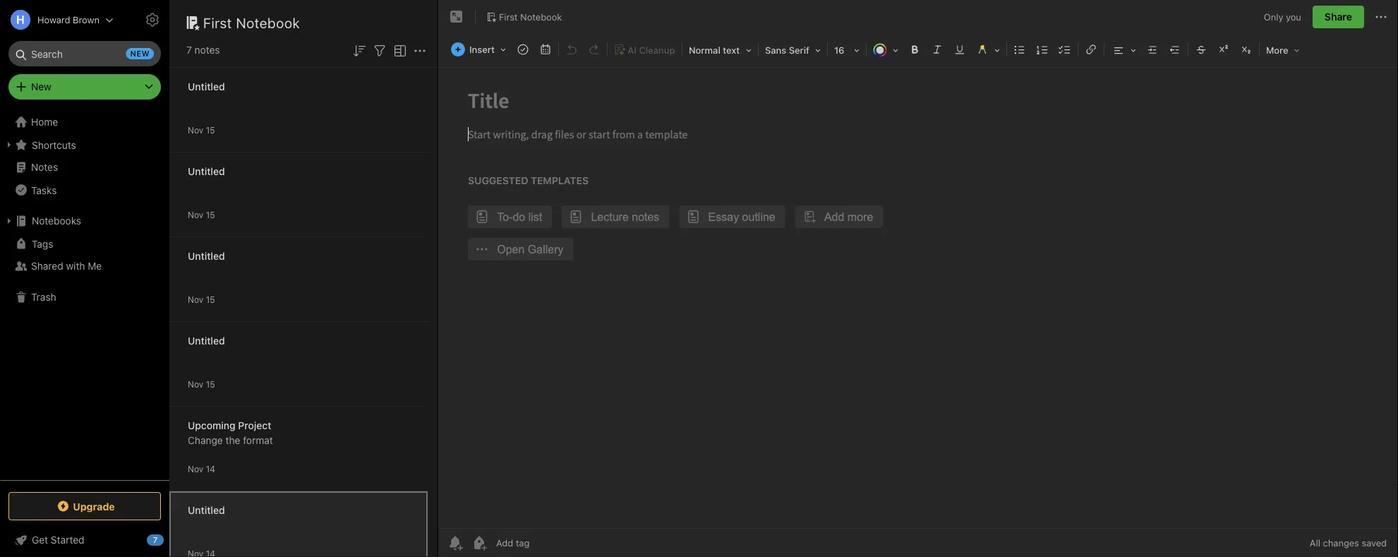 Task type: vqa. For each thing, say whether or not it's contained in the screenshot.
first and from right
no



Task type: locate. For each thing, give the bounding box(es) containing it.
italic image
[[928, 40, 947, 59]]

1 horizontal spatial first
[[499, 11, 518, 22]]

first
[[499, 11, 518, 22], [203, 14, 232, 31]]

shared
[[31, 260, 63, 272]]

change the format
[[188, 435, 273, 446]]

nov 15
[[188, 125, 215, 135], [188, 210, 215, 220], [188, 295, 215, 305], [188, 379, 215, 389]]

first notebook up task 'icon'
[[499, 11, 562, 22]]

2 nov 15 from the top
[[188, 210, 215, 220]]

1 horizontal spatial more actions field
[[1373, 6, 1390, 28]]

me
[[88, 260, 102, 272]]

1 vertical spatial 7
[[153, 536, 158, 545]]

tags button
[[0, 232, 169, 255]]

first notebook
[[499, 11, 562, 22], [203, 14, 300, 31]]

Account field
[[0, 6, 114, 34]]

1 vertical spatial more actions field
[[412, 41, 429, 59]]

View options field
[[388, 41, 409, 59]]

new
[[31, 81, 51, 92]]

expand note image
[[448, 8, 465, 25]]

untitled inside untitled button
[[188, 504, 225, 516]]

home link
[[0, 111, 169, 133]]

add a reminder image
[[447, 534, 464, 551]]

trash link
[[0, 286, 169, 309]]

5 untitled from the top
[[188, 504, 225, 516]]

superscript image
[[1214, 40, 1234, 59]]

more actions field right view options field
[[412, 41, 429, 59]]

2 15 from the top
[[206, 210, 215, 220]]

bold image
[[905, 40, 925, 59]]

first up task 'icon'
[[499, 11, 518, 22]]

0 vertical spatial 7
[[186, 44, 192, 56]]

note window element
[[438, 0, 1399, 557]]

7 for 7 notes
[[186, 44, 192, 56]]

untitled button
[[169, 491, 428, 557]]

7 inside help and learning task checklist field
[[153, 536, 158, 545]]

untitled
[[188, 81, 225, 92], [188, 166, 225, 177], [188, 250, 225, 262], [188, 335, 225, 347], [188, 504, 225, 516]]

shared with me
[[31, 260, 102, 272]]

text
[[723, 45, 740, 55]]

started
[[51, 534, 84, 546]]

Highlight field
[[971, 40, 1005, 60]]

nov
[[188, 125, 204, 135], [188, 210, 204, 220], [188, 295, 204, 305], [188, 379, 204, 389], [188, 464, 204, 474]]

More actions field
[[1373, 6, 1390, 28], [412, 41, 429, 59]]

notebook inside button
[[520, 11, 562, 22]]

2 nov from the top
[[188, 210, 204, 220]]

3 nov 15 from the top
[[188, 295, 215, 305]]

with
[[66, 260, 85, 272]]

shortcuts button
[[0, 133, 169, 156]]

brown
[[73, 14, 100, 25]]

serif
[[789, 45, 810, 55]]

7 left notes
[[186, 44, 192, 56]]

0 horizontal spatial more actions field
[[412, 41, 429, 59]]

Note Editor text field
[[438, 68, 1399, 528]]

subscript image
[[1237, 40, 1257, 59]]

first up notes
[[203, 14, 232, 31]]

1 horizontal spatial 7
[[186, 44, 192, 56]]

notes
[[31, 161, 58, 173]]

tasks button
[[0, 179, 169, 201]]

get started
[[32, 534, 84, 546]]

more
[[1267, 45, 1289, 55]]

tree
[[0, 111, 169, 479]]

saved
[[1362, 538, 1387, 548]]

3 15 from the top
[[206, 295, 215, 305]]

bulleted list image
[[1010, 40, 1030, 59]]

format
[[243, 435, 273, 446]]

upgrade
[[73, 500, 115, 512]]

Search text field
[[18, 41, 151, 66]]

4 nov from the top
[[188, 379, 204, 389]]

16
[[834, 45, 845, 55]]

first notebook up notes
[[203, 14, 300, 31]]

click to collapse image
[[164, 531, 175, 548]]

underline image
[[950, 40, 970, 59]]

settings image
[[144, 11, 161, 28]]

notebook
[[520, 11, 562, 22], [236, 14, 300, 31]]

only
[[1264, 11, 1284, 22]]

7
[[186, 44, 192, 56], [153, 536, 158, 545]]

Add filters field
[[371, 41, 388, 59]]

1 horizontal spatial notebook
[[520, 11, 562, 22]]

7 notes
[[186, 44, 220, 56]]

0 horizontal spatial 7
[[153, 536, 158, 545]]

0 vertical spatial more actions field
[[1373, 6, 1390, 28]]

1 horizontal spatial first notebook
[[499, 11, 562, 22]]

7 left click to collapse 'icon'
[[153, 536, 158, 545]]

new
[[130, 49, 150, 58]]

numbered list image
[[1033, 40, 1053, 59]]

the
[[226, 435, 240, 446]]

strikethrough image
[[1192, 40, 1211, 59]]

more actions field right share button
[[1373, 6, 1390, 28]]

15
[[206, 125, 215, 135], [206, 210, 215, 220], [206, 295, 215, 305], [206, 379, 215, 389]]

expand notebooks image
[[4, 215, 15, 227]]

add tag image
[[471, 534, 488, 551]]

insert link image
[[1082, 40, 1101, 59]]

add filters image
[[371, 42, 388, 59]]



Task type: describe. For each thing, give the bounding box(es) containing it.
normal text
[[689, 45, 740, 55]]

howard brown
[[37, 14, 100, 25]]

0 horizontal spatial notebook
[[236, 14, 300, 31]]

1 nov from the top
[[188, 125, 204, 135]]

insert
[[469, 44, 495, 55]]

task image
[[513, 40, 533, 59]]

new button
[[8, 74, 161, 100]]

shortcuts
[[32, 139, 76, 151]]

share
[[1325, 11, 1353, 23]]

Insert field
[[448, 40, 511, 59]]

4 nov 15 from the top
[[188, 379, 215, 389]]

tags
[[32, 238, 53, 249]]

shared with me link
[[0, 255, 169, 277]]

checklist image
[[1055, 40, 1075, 59]]

normal
[[689, 45, 721, 55]]

only you
[[1264, 11, 1302, 22]]

calendar event image
[[536, 40, 556, 59]]

4 untitled from the top
[[188, 335, 225, 347]]

you
[[1286, 11, 1302, 22]]

notes
[[195, 44, 220, 56]]

3 untitled from the top
[[188, 250, 225, 262]]

Help and Learning task checklist field
[[0, 529, 169, 551]]

sans
[[765, 45, 787, 55]]

trash
[[31, 291, 56, 303]]

all changes saved
[[1310, 538, 1387, 548]]

Font family field
[[760, 40, 826, 60]]

get
[[32, 534, 48, 546]]

notebooks link
[[0, 210, 169, 232]]

Font size field
[[830, 40, 865, 60]]

5 nov from the top
[[188, 464, 204, 474]]

2 untitled from the top
[[188, 166, 225, 177]]

outdent image
[[1166, 40, 1185, 59]]

changes
[[1323, 538, 1360, 548]]

14
[[206, 464, 215, 474]]

Font color field
[[868, 40, 904, 60]]

howard
[[37, 14, 70, 25]]

upgrade button
[[8, 492, 161, 520]]

upcoming
[[188, 420, 236, 431]]

first notebook button
[[481, 7, 567, 27]]

nov 14
[[188, 464, 215, 474]]

more actions image
[[1373, 8, 1390, 25]]

1 15 from the top
[[206, 125, 215, 135]]

3 nov from the top
[[188, 295, 204, 305]]

first inside button
[[499, 11, 518, 22]]

new search field
[[18, 41, 154, 66]]

share button
[[1313, 6, 1365, 28]]

0 horizontal spatial first notebook
[[203, 14, 300, 31]]

project
[[238, 420, 271, 431]]

tasks
[[31, 184, 57, 196]]

0 horizontal spatial first
[[203, 14, 232, 31]]

Add tag field
[[495, 537, 601, 549]]

Heading level field
[[684, 40, 757, 60]]

tree containing home
[[0, 111, 169, 479]]

notebooks
[[32, 215, 81, 227]]

notes link
[[0, 156, 169, 179]]

1 untitled from the top
[[188, 81, 225, 92]]

first notebook inside first notebook button
[[499, 11, 562, 22]]

sans serif
[[765, 45, 810, 55]]

1 nov 15 from the top
[[188, 125, 215, 135]]

indent image
[[1143, 40, 1163, 59]]

7 for 7
[[153, 536, 158, 545]]

4 15 from the top
[[206, 379, 215, 389]]

upcoming project
[[188, 420, 271, 431]]

Alignment field
[[1106, 40, 1142, 60]]

all
[[1310, 538, 1321, 548]]

change
[[188, 435, 223, 446]]

more actions image
[[412, 42, 429, 59]]

More field
[[1262, 40, 1305, 60]]

Sort options field
[[351, 41, 368, 59]]

home
[[31, 116, 58, 128]]



